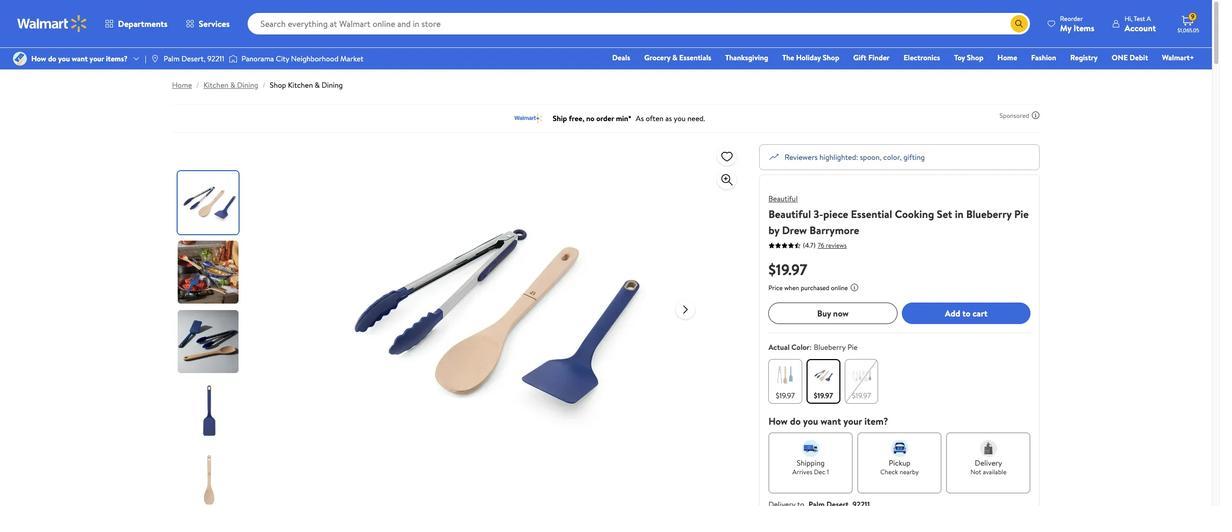 Task type: locate. For each thing, give the bounding box(es) containing it.
/ down panorama
[[263, 80, 266, 90]]

76 reviews link
[[816, 240, 847, 250]]

want for item?
[[821, 415, 841, 428]]

1 horizontal spatial home link
[[993, 52, 1022, 64]]

92211
[[207, 53, 224, 64]]

debit
[[1130, 52, 1148, 63]]

0 vertical spatial beautiful
[[769, 193, 798, 204]]

actual
[[769, 342, 790, 353]]

neighborhood
[[291, 53, 339, 64]]

zoom image modal image
[[721, 173, 734, 186]]

do down "walmart" image
[[48, 53, 56, 64]]

0 vertical spatial your
[[90, 53, 104, 64]]

want left item?
[[821, 415, 841, 428]]

2 / from the left
[[263, 80, 266, 90]]

home down palm
[[172, 80, 192, 90]]

 image
[[13, 52, 27, 66], [229, 53, 237, 64], [151, 54, 159, 63]]

your left items?
[[90, 53, 104, 64]]

1 horizontal spatial home
[[998, 52, 1018, 63]]

1 vertical spatial home link
[[172, 80, 192, 90]]

barrymore
[[810, 223, 860, 238]]

2 horizontal spatial  image
[[229, 53, 237, 64]]

1 vertical spatial pie
[[848, 342, 858, 353]]

the holiday shop
[[783, 52, 840, 63]]

you up intent image for shipping
[[803, 415, 818, 428]]

kitchen down panorama city neighborhood market
[[288, 80, 313, 90]]

$19.97 for third $19.97 button from the right
[[776, 390, 795, 401]]

you
[[58, 53, 70, 64], [803, 415, 818, 428]]

$19.97 button
[[769, 359, 802, 404], [807, 359, 841, 404], [845, 359, 879, 404]]

1 beautiful from the top
[[769, 193, 798, 204]]

1 horizontal spatial your
[[844, 415, 862, 428]]

next media item image
[[679, 303, 692, 316]]

thanksgiving link
[[721, 52, 773, 64]]

delivery not available
[[971, 458, 1007, 477]]

walmart image
[[17, 15, 87, 32]]

1 horizontal spatial /
[[263, 80, 266, 90]]

shop down the city
[[270, 80, 286, 90]]

1 horizontal spatial $19.97 button
[[807, 359, 841, 404]]

1 vertical spatial your
[[844, 415, 862, 428]]

dining down neighborhood
[[322, 80, 343, 90]]

0 horizontal spatial &
[[230, 80, 235, 90]]

color
[[792, 342, 810, 353]]

1 horizontal spatial you
[[803, 415, 818, 428]]

the holiday shop link
[[778, 52, 844, 64]]

walmart+ link
[[1158, 52, 1199, 64]]

shop right toy
[[967, 52, 984, 63]]

panorama city neighborhood market
[[242, 53, 364, 64]]

beautiful 3-piece essential cooking set in blueberry pie by drew barrymore - image 1 of 11 image
[[177, 171, 240, 234]]

3-
[[814, 207, 824, 221]]

0 horizontal spatial $19.97 button
[[769, 359, 802, 404]]

home for home
[[998, 52, 1018, 63]]

 image right 92211
[[229, 53, 237, 64]]

available
[[983, 468, 1007, 477]]

 image right |
[[151, 54, 159, 63]]

toy
[[954, 52, 965, 63]]

home link down palm
[[172, 80, 192, 90]]

by
[[769, 223, 780, 238]]

1 horizontal spatial  image
[[151, 54, 159, 63]]

not
[[971, 468, 982, 477]]

1 vertical spatial want
[[821, 415, 841, 428]]

your for items?
[[90, 53, 104, 64]]

reviews
[[826, 240, 847, 250]]

how for how do you want your item?
[[769, 415, 788, 428]]

0 vertical spatial do
[[48, 53, 56, 64]]

0 vertical spatial you
[[58, 53, 70, 64]]

electronics link
[[899, 52, 945, 64]]

how do you want your items?
[[31, 53, 128, 64]]

shop right holiday
[[823, 52, 840, 63]]

kitchen down 92211
[[204, 80, 229, 90]]

pie
[[1015, 207, 1029, 221], [848, 342, 858, 353]]

blueberry right in
[[966, 207, 1012, 221]]

/
[[196, 80, 199, 90], [263, 80, 266, 90]]

dining
[[237, 80, 258, 90], [322, 80, 343, 90]]

1 vertical spatial how
[[769, 415, 788, 428]]

1 vertical spatial you
[[803, 415, 818, 428]]

0 horizontal spatial home
[[172, 80, 192, 90]]

intent image for pickup image
[[891, 440, 909, 457]]

1 vertical spatial blueberry
[[814, 342, 846, 353]]

how do you want your item?
[[769, 415, 889, 428]]

how
[[31, 53, 46, 64], [769, 415, 788, 428]]

deals link
[[608, 52, 635, 64]]

$19.97 button down actual
[[769, 359, 802, 404]]

beautiful 3-piece essential cooking set in blueberry pie by drew barrymore image
[[323, 144, 668, 489]]

electronics
[[904, 52, 940, 63]]

0 horizontal spatial want
[[72, 53, 88, 64]]

2 kitchen from the left
[[288, 80, 313, 90]]

toy shop
[[954, 52, 984, 63]]

2 $19.97 button from the left
[[807, 359, 841, 404]]

0 horizontal spatial /
[[196, 80, 199, 90]]

registry link
[[1066, 52, 1103, 64]]

1 dining from the left
[[237, 80, 258, 90]]

hi,
[[1125, 14, 1133, 23]]

actual color : blueberry pie
[[769, 342, 858, 353]]

0 horizontal spatial  image
[[13, 52, 27, 66]]

dining down panorama
[[237, 80, 258, 90]]

online
[[831, 283, 848, 292]]

beautiful
[[769, 193, 798, 204], [769, 207, 811, 221]]

delivery
[[975, 458, 1002, 469]]

1 vertical spatial home
[[172, 80, 192, 90]]

home link down search icon at the right top of the page
[[993, 52, 1022, 64]]

0 vertical spatial blueberry
[[966, 207, 1012, 221]]

price when purchased online
[[769, 283, 848, 292]]

0 horizontal spatial you
[[58, 53, 70, 64]]

your left item?
[[844, 415, 862, 428]]

do for how do you want your item?
[[790, 415, 801, 428]]

home down search icon at the right top of the page
[[998, 52, 1018, 63]]

how for how do you want your items?
[[31, 53, 46, 64]]

$19.97 down actual
[[776, 390, 795, 401]]

grocery & essentials
[[644, 52, 711, 63]]

1 horizontal spatial how
[[769, 415, 788, 428]]

$19.97 up how do you want your item?
[[814, 390, 833, 401]]

finder
[[869, 52, 890, 63]]

services button
[[177, 11, 239, 37]]

/ down palm desert, 92211
[[196, 80, 199, 90]]

a
[[1147, 14, 1151, 23]]

my
[[1060, 22, 1072, 34]]

beautiful 3-piece essential cooking set in blueberry pie by drew barrymore - image 2 of 11 image
[[177, 241, 240, 304]]

1 horizontal spatial want
[[821, 415, 841, 428]]

you for how do you want your items?
[[58, 53, 70, 64]]

items
[[1074, 22, 1095, 34]]

0 horizontal spatial kitchen
[[204, 80, 229, 90]]

$19.97 button down actual color : blueberry pie
[[807, 359, 841, 404]]

item?
[[865, 415, 889, 428]]

1 horizontal spatial do
[[790, 415, 801, 428]]

0 vertical spatial how
[[31, 53, 46, 64]]

1 vertical spatial do
[[790, 415, 801, 428]]

do up shipping
[[790, 415, 801, 428]]

(4.7) 76 reviews
[[803, 240, 847, 250]]

0 horizontal spatial do
[[48, 53, 56, 64]]

|
[[145, 53, 146, 64]]

0 vertical spatial want
[[72, 53, 88, 64]]

0 horizontal spatial how
[[31, 53, 46, 64]]

add
[[945, 307, 961, 319]]

1 horizontal spatial pie
[[1015, 207, 1029, 221]]

want left items?
[[72, 53, 88, 64]]

$19.97 button up item?
[[845, 359, 879, 404]]

services
[[199, 18, 230, 30]]

search icon image
[[1015, 19, 1024, 28]]

beautiful down beautiful link
[[769, 207, 811, 221]]

$19.97 for 2nd $19.97 button from right
[[814, 390, 833, 401]]

0 horizontal spatial dining
[[237, 80, 258, 90]]

0 horizontal spatial your
[[90, 53, 104, 64]]

1 vertical spatial beautiful
[[769, 207, 811, 221]]

shop
[[823, 52, 840, 63], [967, 52, 984, 63], [270, 80, 286, 90]]

0 horizontal spatial pie
[[848, 342, 858, 353]]

you down "walmart" image
[[58, 53, 70, 64]]

2 dining from the left
[[322, 80, 343, 90]]

beautiful 3-piece essential cooking set in blueberry pie by drew barrymore - image 3 of 11 image
[[177, 310, 240, 373]]

departments button
[[96, 11, 177, 37]]

want for items?
[[72, 53, 88, 64]]

2 horizontal spatial $19.97 button
[[845, 359, 879, 404]]

blueberry right the : at the bottom right of page
[[814, 342, 846, 353]]

kitchen
[[204, 80, 229, 90], [288, 80, 313, 90]]

essentials
[[679, 52, 711, 63]]

&
[[673, 52, 678, 63], [230, 80, 235, 90], [315, 80, 320, 90]]

panorama
[[242, 53, 274, 64]]

1 horizontal spatial kitchen
[[288, 80, 313, 90]]

reviewers highlighted: spoon, color, gifting
[[785, 152, 925, 162]]

arrives
[[793, 468, 813, 477]]

check
[[881, 468, 898, 477]]

the
[[783, 52, 795, 63]]

0 vertical spatial pie
[[1015, 207, 1029, 221]]

$19.97 up item?
[[852, 390, 871, 401]]

$19.97
[[769, 259, 808, 280], [776, 390, 795, 401], [814, 390, 833, 401], [852, 390, 871, 401]]

 image down "walmart" image
[[13, 52, 27, 66]]

home link
[[993, 52, 1022, 64], [172, 80, 192, 90]]

0 vertical spatial home
[[998, 52, 1018, 63]]

3 $19.97 button from the left
[[845, 359, 879, 404]]

beautiful up by
[[769, 193, 798, 204]]

$19.97 for third $19.97 button
[[852, 390, 871, 401]]

1 horizontal spatial blueberry
[[966, 207, 1012, 221]]

2 horizontal spatial &
[[673, 52, 678, 63]]

1 horizontal spatial dining
[[322, 80, 343, 90]]



Task type: vqa. For each thing, say whether or not it's contained in the screenshot.


Task type: describe. For each thing, give the bounding box(es) containing it.
blueberry inside the beautiful beautiful 3-piece essential cooking set in blueberry pie by drew barrymore
[[966, 207, 1012, 221]]

test
[[1134, 14, 1146, 23]]

pickup
[[889, 458, 911, 469]]

desert,
[[181, 53, 206, 64]]

now
[[833, 307, 849, 319]]

pie inside the beautiful beautiful 3-piece essential cooking set in blueberry pie by drew barrymore
[[1015, 207, 1029, 221]]

9
[[1191, 12, 1195, 21]]

in
[[955, 207, 964, 221]]

walmart+
[[1162, 52, 1195, 63]]

when
[[785, 283, 799, 292]]

purchased
[[801, 283, 830, 292]]

intent image for shipping image
[[802, 440, 820, 457]]

0 horizontal spatial shop
[[270, 80, 286, 90]]

beautiful 3-piece essential cooking set in blueberry pie by drew barrymore - image 4 of 11 image
[[177, 380, 240, 443]]

Search search field
[[248, 13, 1030, 34]]

$1,065.05
[[1178, 26, 1200, 34]]

add to favorites list, beautiful 3-piece essential cooking set in blueberry pie by drew barrymore image
[[721, 149, 734, 163]]

shop kitchen & dining link
[[270, 80, 343, 90]]

gift finder link
[[849, 52, 895, 64]]

reviewers
[[785, 152, 818, 162]]

you for how do you want your item?
[[803, 415, 818, 428]]

buy
[[817, 307, 831, 319]]

beautiful beautiful 3-piece essential cooking set in blueberry pie by drew barrymore
[[769, 193, 1029, 238]]

beautiful 3-piece essential cooking set in blueberry pie by drew barrymore - image 5 of 11 image
[[177, 449, 240, 506]]

buy now button
[[769, 303, 898, 324]]

one
[[1112, 52, 1128, 63]]

shipping arrives dec 1
[[793, 458, 829, 477]]

ad disclaimer and feedback for skylinedisplayad image
[[1032, 111, 1040, 120]]

1 horizontal spatial &
[[315, 80, 320, 90]]

home / kitchen & dining / shop kitchen & dining
[[172, 80, 343, 90]]

essential
[[851, 207, 893, 221]]

spoon,
[[860, 152, 882, 162]]

buy now
[[817, 307, 849, 319]]

one debit link
[[1107, 52, 1153, 64]]

to
[[963, 307, 971, 319]]

color,
[[884, 152, 902, 162]]

cooking
[[895, 207, 934, 221]]

:
[[810, 342, 812, 353]]

grocery & essentials link
[[640, 52, 716, 64]]

set
[[937, 207, 953, 221]]

76
[[818, 240, 825, 250]]

 image for how
[[13, 52, 27, 66]]

add to cart
[[945, 307, 988, 319]]

$19.97 up when
[[769, 259, 808, 280]]

your for item?
[[844, 415, 862, 428]]

price
[[769, 283, 783, 292]]

dec
[[814, 468, 826, 477]]

 image for palm
[[151, 54, 159, 63]]

market
[[340, 53, 364, 64]]

1 kitchen from the left
[[204, 80, 229, 90]]

1 $19.97 button from the left
[[769, 359, 802, 404]]

holiday
[[796, 52, 821, 63]]

1 horizontal spatial shop
[[823, 52, 840, 63]]

home for home / kitchen & dining / shop kitchen & dining
[[172, 80, 192, 90]]

cart
[[973, 307, 988, 319]]

0 horizontal spatial home link
[[172, 80, 192, 90]]

add to cart button
[[902, 303, 1031, 324]]

pickup check nearby
[[881, 458, 919, 477]]

one debit
[[1112, 52, 1148, 63]]

 image for panorama
[[229, 53, 237, 64]]

Walmart Site-Wide search field
[[248, 13, 1030, 34]]

0 horizontal spatial blueberry
[[814, 342, 846, 353]]

sponsored
[[1000, 111, 1030, 120]]

registry
[[1071, 52, 1098, 63]]

items?
[[106, 53, 128, 64]]

palm desert, 92211
[[164, 53, 224, 64]]

1 / from the left
[[196, 80, 199, 90]]

drew
[[782, 223, 807, 238]]

nearby
[[900, 468, 919, 477]]

kitchen & dining link
[[204, 80, 258, 90]]

city
[[276, 53, 289, 64]]

legal information image
[[850, 283, 859, 292]]

1
[[827, 468, 829, 477]]

deals
[[612, 52, 630, 63]]

departments
[[118, 18, 168, 30]]

gifting
[[904, 152, 925, 162]]

shipping
[[797, 458, 825, 469]]

piece
[[824, 207, 849, 221]]

(4.7)
[[803, 241, 816, 250]]

account
[[1125, 22, 1156, 34]]

highlighted:
[[820, 152, 858, 162]]

palm
[[164, 53, 180, 64]]

2 horizontal spatial shop
[[967, 52, 984, 63]]

reorder
[[1060, 14, 1083, 23]]

0 vertical spatial home link
[[993, 52, 1022, 64]]

beautiful link
[[769, 193, 798, 204]]

do for how do you want your items?
[[48, 53, 56, 64]]

9 $1,065.05
[[1178, 12, 1200, 34]]

2 beautiful from the top
[[769, 207, 811, 221]]

actual color list
[[767, 357, 1033, 406]]

fashion link
[[1027, 52, 1061, 64]]

intent image for delivery image
[[980, 440, 997, 457]]

thanksgiving
[[726, 52, 769, 63]]

fashion
[[1032, 52, 1057, 63]]

gift
[[854, 52, 867, 63]]



